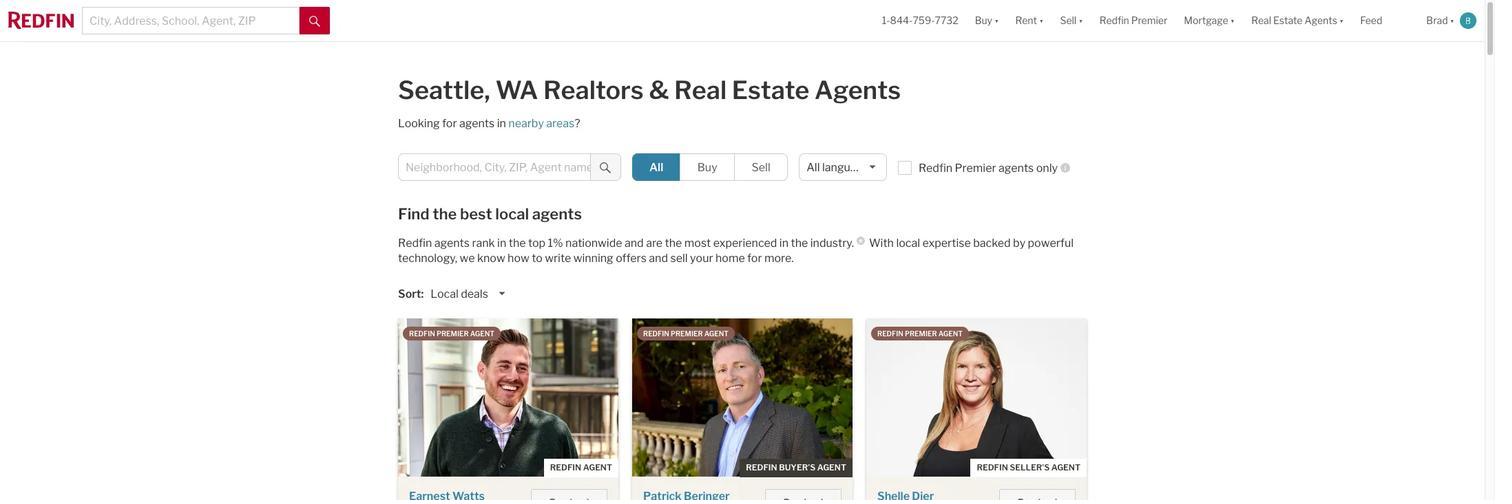 Task type: locate. For each thing, give the bounding box(es) containing it.
buy ▾ button
[[975, 0, 999, 41]]

in left nearby at top left
[[497, 117, 506, 130]]

1 horizontal spatial local
[[896, 237, 920, 250]]

redfin agents rank in the top 1% nationwide and are the most experienced in the industry.
[[398, 237, 854, 250]]

home
[[715, 252, 745, 265]]

1 horizontal spatial redfin premier agent
[[643, 330, 729, 338]]

3 ▾ from the left
[[1079, 15, 1083, 26]]

2 premier from the left
[[671, 330, 703, 338]]

rank
[[472, 237, 495, 250]]

buy ▾ button
[[967, 0, 1007, 41]]

local
[[431, 288, 458, 301]]

1 vertical spatial local
[[896, 237, 920, 250]]

1 horizontal spatial redfin
[[919, 162, 952, 175]]

and
[[625, 237, 644, 250], [649, 252, 668, 265]]

1 horizontal spatial agents
[[1305, 15, 1337, 26]]

0 vertical spatial estate
[[1273, 15, 1303, 26]]

0 horizontal spatial redfin
[[398, 237, 432, 250]]

0 horizontal spatial submit search image
[[309, 16, 320, 27]]

feed button
[[1352, 0, 1418, 41]]

redfin agent
[[550, 463, 612, 473]]

0 vertical spatial local
[[495, 205, 529, 223]]

0 vertical spatial and
[[625, 237, 644, 250]]

and up the offers
[[625, 237, 644, 250]]

0 vertical spatial real
[[1251, 15, 1271, 26]]

1 horizontal spatial estate
[[1273, 15, 1303, 26]]

1 ▾ from the left
[[994, 15, 999, 26]]

local right with
[[896, 237, 920, 250]]

2 horizontal spatial redfin premier agent
[[877, 330, 963, 338]]

▾ right rent
[[1039, 15, 1044, 26]]

all left the languages
[[807, 161, 820, 174]]

1 vertical spatial and
[[649, 252, 668, 265]]

0 vertical spatial premier
[[1131, 15, 1167, 26]]

1 horizontal spatial sell
[[1060, 15, 1076, 26]]

▾ left rent
[[994, 15, 999, 26]]

offers
[[616, 252, 647, 265]]

local deals
[[431, 288, 488, 301]]

brad
[[1426, 15, 1448, 26]]

agent
[[470, 330, 494, 338], [704, 330, 729, 338], [938, 330, 963, 338], [583, 463, 612, 473], [817, 463, 846, 473], [1051, 463, 1080, 473]]

0 horizontal spatial estate
[[732, 75, 809, 105]]

▾
[[994, 15, 999, 26], [1039, 15, 1044, 26], [1079, 15, 1083, 26], [1230, 15, 1235, 26], [1339, 15, 1344, 26], [1450, 15, 1454, 26]]

1 horizontal spatial all
[[807, 161, 820, 174]]

option group containing all
[[632, 154, 788, 181]]

buy inside radio
[[697, 161, 717, 174]]

redfin seller's agent
[[977, 463, 1080, 473]]

Neighborhood, City, ZIP, Agent name search field
[[398, 154, 591, 181]]

best
[[460, 205, 492, 223]]

4 ▾ from the left
[[1230, 15, 1235, 26]]

redfin for redfin premier
[[1100, 15, 1129, 26]]

real right mortgage ▾
[[1251, 15, 1271, 26]]

redfin
[[409, 330, 435, 338], [643, 330, 669, 338], [877, 330, 903, 338], [550, 463, 581, 473], [746, 463, 777, 473], [977, 463, 1008, 473]]

agents up we
[[434, 237, 470, 250]]

Buy radio
[[680, 154, 735, 181]]

redfin premier agents only
[[919, 162, 1058, 175]]

0 vertical spatial for
[[442, 117, 457, 130]]

1 horizontal spatial and
[[649, 252, 668, 265]]

realtors
[[543, 75, 644, 105]]

▾ for brad ▾
[[1450, 15, 1454, 26]]

844-
[[890, 15, 913, 26]]

real estate agents ▾ link
[[1251, 0, 1344, 41]]

1 premier from the left
[[437, 330, 469, 338]]

buy
[[975, 15, 992, 26], [697, 161, 717, 174]]

1 horizontal spatial premier
[[1131, 15, 1167, 26]]

1 all from the left
[[649, 161, 663, 174]]

premier
[[437, 330, 469, 338], [671, 330, 703, 338], [905, 330, 937, 338]]

sell right buy radio
[[752, 161, 770, 174]]

all left buy radio
[[649, 161, 663, 174]]

1 vertical spatial agents
[[815, 75, 901, 105]]

agents
[[459, 117, 495, 130], [999, 162, 1034, 175], [532, 205, 582, 223], [434, 237, 470, 250]]

premier
[[1131, 15, 1167, 26], [955, 162, 996, 175]]

6 ▾ from the left
[[1450, 15, 1454, 26]]

disclaimer image
[[857, 237, 865, 245]]

0 horizontal spatial redfin premier agent
[[409, 330, 494, 338]]

1 vertical spatial buy
[[697, 161, 717, 174]]

1 vertical spatial redfin
[[919, 162, 952, 175]]

1 vertical spatial sell
[[752, 161, 770, 174]]

redfin inside redfin premier "button"
[[1100, 15, 1129, 26]]

find
[[398, 205, 429, 223]]

real
[[1251, 15, 1271, 26], [674, 75, 727, 105]]

sell for sell
[[752, 161, 770, 174]]

all inside option
[[649, 161, 663, 174]]

seattle, wa realtors & real estate agents
[[398, 75, 901, 105]]

1 vertical spatial for
[[747, 252, 762, 265]]

write
[[545, 252, 571, 265]]

real estate agents ▾ button
[[1243, 0, 1352, 41]]

agents
[[1305, 15, 1337, 26], [815, 75, 901, 105]]

in right rank
[[497, 237, 506, 250]]

▾ right rent ▾
[[1079, 15, 1083, 26]]

the right 'find'
[[433, 205, 457, 223]]

3 redfin premier agent from the left
[[877, 330, 963, 338]]

1-844-759-7732 link
[[882, 15, 958, 26]]

photo of patrick beringer image
[[632, 319, 853, 477]]

looking
[[398, 117, 440, 130]]

for down experienced on the top
[[747, 252, 762, 265]]

submit search image
[[309, 16, 320, 27], [600, 162, 611, 173]]

0 horizontal spatial buy
[[697, 161, 717, 174]]

for right looking
[[442, 117, 457, 130]]

real right the &
[[674, 75, 727, 105]]

to
[[532, 252, 542, 265]]

0 horizontal spatial all
[[649, 161, 663, 174]]

local
[[495, 205, 529, 223], [896, 237, 920, 250]]

premier for redfin premier
[[1131, 15, 1167, 26]]

0 horizontal spatial sell
[[752, 161, 770, 174]]

0 horizontal spatial premier
[[437, 330, 469, 338]]

Sell radio
[[734, 154, 788, 181]]

option group
[[632, 154, 788, 181]]

sell right rent ▾
[[1060, 15, 1076, 26]]

2 horizontal spatial premier
[[905, 330, 937, 338]]

sell
[[1060, 15, 1076, 26], [752, 161, 770, 174]]

local right "best"
[[495, 205, 529, 223]]

more.
[[764, 252, 794, 265]]

buy right 'all' option
[[697, 161, 717, 174]]

local inside with local expertise backed by powerful technology, we know how to write winning offers and sell your home for more.
[[896, 237, 920, 250]]

3 premier from the left
[[905, 330, 937, 338]]

photo of earnest watts image
[[398, 319, 618, 477]]

0 horizontal spatial for
[[442, 117, 457, 130]]

0 vertical spatial agents
[[1305, 15, 1337, 26]]

the
[[433, 205, 457, 223], [509, 237, 526, 250], [665, 237, 682, 250], [791, 237, 808, 250]]

sell inside the sell "option"
[[752, 161, 770, 174]]

estate
[[1273, 15, 1303, 26], [732, 75, 809, 105]]

0 horizontal spatial real
[[674, 75, 727, 105]]

buy inside dropdown button
[[975, 15, 992, 26]]

nearby
[[508, 117, 544, 130]]

0 horizontal spatial and
[[625, 237, 644, 250]]

in
[[497, 117, 506, 130], [497, 237, 506, 250], [779, 237, 789, 250]]

0 vertical spatial buy
[[975, 15, 992, 26]]

1 horizontal spatial premier
[[671, 330, 703, 338]]

redfin premier agent
[[409, 330, 494, 338], [643, 330, 729, 338], [877, 330, 963, 338]]

1-
[[882, 15, 890, 26]]

1 redfin premier agent from the left
[[409, 330, 494, 338]]

for
[[442, 117, 457, 130], [747, 252, 762, 265]]

redfin buyer's agent
[[746, 463, 846, 473]]

rent ▾ button
[[1007, 0, 1052, 41]]

▾ left feed
[[1339, 15, 1344, 26]]

how
[[508, 252, 529, 265]]

0 vertical spatial sell
[[1060, 15, 1076, 26]]

are
[[646, 237, 663, 250]]

seattle,
[[398, 75, 490, 105]]

2 all from the left
[[807, 161, 820, 174]]

1 horizontal spatial for
[[747, 252, 762, 265]]

redfin premier
[[1100, 15, 1167, 26]]

1 horizontal spatial buy
[[975, 15, 992, 26]]

▾ right mortgage on the top of page
[[1230, 15, 1235, 26]]

redfin
[[1100, 15, 1129, 26], [919, 162, 952, 175], [398, 237, 432, 250]]

mortgage ▾ button
[[1184, 0, 1235, 41]]

all for all
[[649, 161, 663, 174]]

0 vertical spatial redfin
[[1100, 15, 1129, 26]]

most
[[684, 237, 711, 250]]

buy right 7732
[[975, 15, 992, 26]]

premier for redfin seller's agent
[[905, 330, 937, 338]]

all
[[649, 161, 663, 174], [807, 161, 820, 174]]

in for rank
[[497, 237, 506, 250]]

▾ for sell ▾
[[1079, 15, 1083, 26]]

sell ▾
[[1060, 15, 1083, 26]]

wa
[[495, 75, 538, 105]]

sell ▾ button
[[1052, 0, 1091, 41]]

and inside with local expertise backed by powerful technology, we know how to write winning offers and sell your home for more.
[[649, 252, 668, 265]]

2 ▾ from the left
[[1039, 15, 1044, 26]]

1 horizontal spatial real
[[1251, 15, 1271, 26]]

buyer's
[[779, 463, 815, 473]]

1 horizontal spatial submit search image
[[600, 162, 611, 173]]

technology,
[[398, 252, 457, 265]]

sell inside sell ▾ dropdown button
[[1060, 15, 1076, 26]]

2 vertical spatial redfin
[[398, 237, 432, 250]]

deals
[[461, 288, 488, 301]]

▾ right brad
[[1450, 15, 1454, 26]]

2 horizontal spatial redfin
[[1100, 15, 1129, 26]]

1 vertical spatial premier
[[955, 162, 996, 175]]

2 redfin premier agent from the left
[[643, 330, 729, 338]]

and down are
[[649, 252, 668, 265]]

buy ▾
[[975, 15, 999, 26]]

0 horizontal spatial premier
[[955, 162, 996, 175]]

all languages
[[807, 161, 875, 174]]

▾ for buy ▾
[[994, 15, 999, 26]]

looking for agents in nearby areas ?
[[398, 117, 580, 130]]

areas
[[546, 117, 575, 130]]

premier inside "button"
[[1131, 15, 1167, 26]]



Task type: vqa. For each thing, say whether or not it's contained in the screenshot.
third ▾ from the right
yes



Task type: describe. For each thing, give the bounding box(es) containing it.
1 vertical spatial real
[[674, 75, 727, 105]]

sell for sell ▾
[[1060, 15, 1076, 26]]

?
[[575, 117, 580, 130]]

rent
[[1015, 15, 1037, 26]]

redfin premier agent for redfin buyer's agent
[[643, 330, 729, 338]]

we
[[460, 252, 475, 265]]

by
[[1013, 237, 1025, 250]]

seller's
[[1010, 463, 1050, 473]]

&
[[649, 75, 669, 105]]

mortgage
[[1184, 15, 1228, 26]]

all for all languages
[[807, 161, 820, 174]]

mortgage ▾
[[1184, 15, 1235, 26]]

sell ▾ button
[[1060, 0, 1083, 41]]

top
[[528, 237, 545, 250]]

backed
[[973, 237, 1011, 250]]

user photo image
[[1460, 12, 1476, 29]]

agents inside dropdown button
[[1305, 15, 1337, 26]]

with local expertise backed by powerful technology, we know how to write winning offers and sell your home for more.
[[398, 237, 1074, 265]]

experienced
[[713, 237, 777, 250]]

1 vertical spatial estate
[[732, 75, 809, 105]]

estate inside dropdown button
[[1273, 15, 1303, 26]]

photo of shelle dier image
[[866, 319, 1087, 477]]

0 vertical spatial submit search image
[[309, 16, 320, 27]]

▾ for rent ▾
[[1039, 15, 1044, 26]]

agents up '1%' at the top
[[532, 205, 582, 223]]

0 horizontal spatial local
[[495, 205, 529, 223]]

for inside with local expertise backed by powerful technology, we know how to write winning offers and sell your home for more.
[[747, 252, 762, 265]]

nationwide
[[565, 237, 622, 250]]

find the best local agents
[[398, 205, 582, 223]]

1 vertical spatial submit search image
[[600, 162, 611, 173]]

redfin premier agent for redfin agent
[[409, 330, 494, 338]]

mortgage ▾ button
[[1176, 0, 1243, 41]]

premier for redfin buyer's agent
[[671, 330, 703, 338]]

languages
[[822, 161, 875, 174]]

know
[[477, 252, 505, 265]]

sort:
[[398, 288, 424, 301]]

expertise
[[922, 237, 971, 250]]

buy for buy
[[697, 161, 717, 174]]

the up how
[[509, 237, 526, 250]]

City, Address, School, Agent, ZIP search field
[[82, 7, 300, 34]]

industry.
[[810, 237, 854, 250]]

rent ▾ button
[[1015, 0, 1044, 41]]

premier for redfin agent
[[437, 330, 469, 338]]

your
[[690, 252, 713, 265]]

in up more.
[[779, 237, 789, 250]]

in for agents
[[497, 117, 506, 130]]

All radio
[[632, 154, 681, 181]]

winning
[[573, 252, 613, 265]]

1-844-759-7732
[[882, 15, 958, 26]]

premier for redfin premier agents only
[[955, 162, 996, 175]]

nearby areas link
[[508, 117, 575, 130]]

agents left only
[[999, 162, 1034, 175]]

with
[[869, 237, 894, 250]]

brad ▾
[[1426, 15, 1454, 26]]

agents down seattle,
[[459, 117, 495, 130]]

real inside dropdown button
[[1251, 15, 1271, 26]]

the up sell
[[665, 237, 682, 250]]

rent ▾
[[1015, 15, 1044, 26]]

real estate agents ▾
[[1251, 15, 1344, 26]]

▾ for mortgage ▾
[[1230, 15, 1235, 26]]

only
[[1036, 162, 1058, 175]]

buy for buy ▾
[[975, 15, 992, 26]]

feed
[[1360, 15, 1382, 26]]

5 ▾ from the left
[[1339, 15, 1344, 26]]

powerful
[[1028, 237, 1074, 250]]

1%
[[548, 237, 563, 250]]

sell
[[670, 252, 688, 265]]

7732
[[935, 15, 958, 26]]

0 horizontal spatial agents
[[815, 75, 901, 105]]

redfin premier button
[[1091, 0, 1176, 41]]

redfin for redfin premier agents only
[[919, 162, 952, 175]]

759-
[[913, 15, 935, 26]]

redfin premier agent for redfin seller's agent
[[877, 330, 963, 338]]

redfin for redfin agents rank in the top 1% nationwide and are the most experienced in the industry.
[[398, 237, 432, 250]]

the up more.
[[791, 237, 808, 250]]



